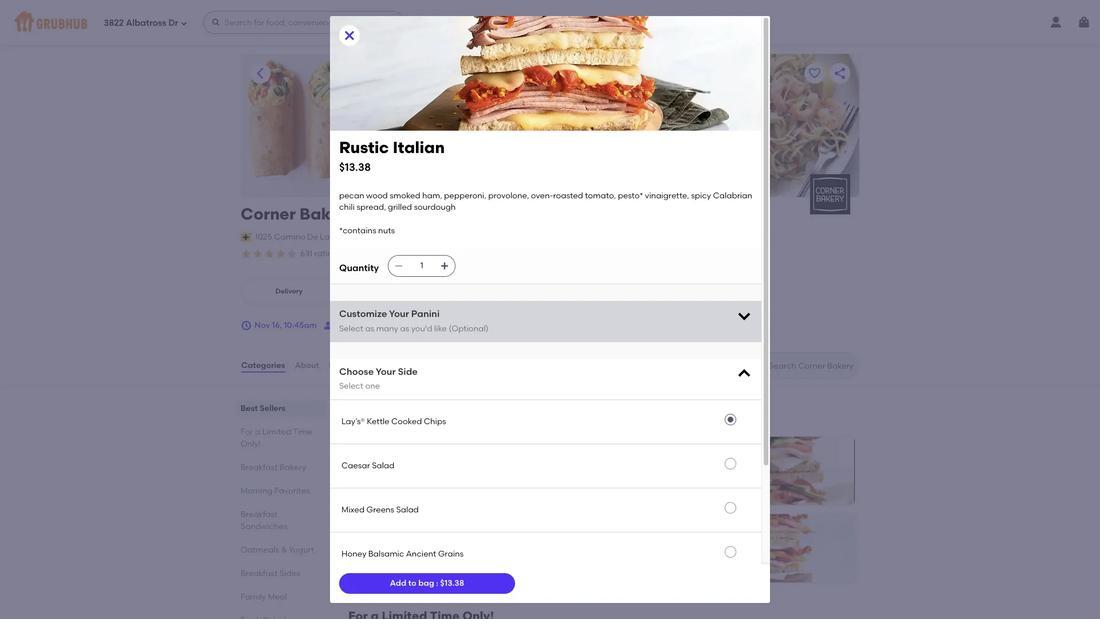 Task type: describe. For each thing, give the bounding box(es) containing it.
many
[[377, 324, 399, 333]]

turkey
[[700, 468, 726, 478]]

631
[[300, 249, 313, 259]]

choose
[[339, 366, 374, 377]]

breakfast bakery tab
[[241, 462, 321, 474]]

order inside button
[[384, 320, 405, 330]]

like
[[434, 324, 447, 333]]

breakfast sandwiches
[[241, 510, 288, 532]]

best inside best sellers tab
[[241, 404, 258, 413]]

wood
[[366, 191, 388, 201]]

2 vertical spatial $13.38
[[441, 578, 465, 588]]

provolone,
[[489, 191, 530, 201]]

correct
[[514, 250, 540, 258]]

chili
[[339, 203, 355, 212]]

select for choose your side
[[339, 382, 364, 391]]

breakfast for breakfast bakery
[[241, 463, 278, 473]]

select for customize your panini
[[339, 324, 364, 333]]

lay's®
[[342, 417, 365, 426]]

1 horizontal spatial best
[[349, 401, 375, 415]]

pecan
[[339, 191, 365, 201]]

morning favorites tab
[[241, 485, 321, 497]]

87
[[496, 249, 505, 259]]

favorites
[[275, 486, 310, 496]]

oven-
[[531, 191, 554, 201]]

mixed greens salad button
[[330, 488, 762, 532]]

categories
[[241, 361, 285, 370]]

0 vertical spatial rustic
[[339, 138, 389, 157]]

caesar
[[342, 461, 370, 471]]

ancient
[[406, 549, 437, 559]]

breakfast for breakfast sides
[[241, 569, 278, 579]]

0 vertical spatial $13.38
[[339, 160, 371, 174]]

3
[[370, 232, 375, 242]]

customize
[[339, 309, 387, 319]]

16,
[[272, 320, 282, 330]]

food
[[388, 250, 404, 258]]

smoked
[[390, 191, 421, 201]]

save this restaurant image
[[809, 67, 822, 80]]

breakfast sandwiches tab
[[241, 509, 321, 533]]

la
[[320, 232, 330, 242]]

ham,
[[423, 191, 443, 201]]

add to bag : $13.38
[[390, 578, 465, 588]]

sourdough
[[414, 203, 456, 212]]

1 horizontal spatial sellers
[[378, 401, 418, 415]]

1025 camino de la reina ste 3
[[255, 232, 375, 242]]

spread,
[[357, 203, 386, 212]]

good food
[[368, 250, 404, 258]]

1025 camino de la reina ste 3 button
[[255, 231, 376, 244]]

calabrian
[[714, 191, 753, 201]]

family meal
[[241, 592, 287, 602]]

spicy
[[692, 191, 712, 201]]

90
[[413, 249, 423, 259]]

1 as from the left
[[366, 324, 375, 333]]

honey balsamic ancient grains
[[342, 549, 464, 559]]

family
[[241, 592, 266, 602]]

93
[[349, 249, 358, 259]]

grains
[[439, 549, 464, 559]]

corner
[[241, 204, 296, 224]]

pesto*
[[618, 191, 644, 201]]

breakfast sides tab
[[241, 568, 321, 580]]

sides
[[280, 569, 300, 579]]

main navigation navigation
[[0, 0, 1101, 45]]

people icon image
[[324, 320, 335, 331]]

tomato,
[[586, 191, 616, 201]]

choose your side select one
[[339, 366, 418, 391]]

on time delivery
[[432, 250, 486, 258]]

your for customize
[[389, 309, 409, 319]]

de
[[307, 232, 318, 242]]

to
[[409, 578, 417, 588]]

most
[[349, 417, 367, 427]]

oatmeals & yogurt tab
[[241, 544, 321, 556]]

side
[[398, 366, 418, 377]]

svg image inside nov 16, 10:45am button
[[241, 320, 252, 331]]

best sellers tab
[[241, 403, 321, 415]]

honey
[[342, 549, 367, 559]]

for a limited time only!
[[241, 427, 313, 449]]

you'd
[[412, 324, 433, 333]]

breakfast sides
[[241, 569, 300, 579]]

uptown turkey avocado $15.24
[[668, 468, 763, 491]]

for a limited time only! tab
[[241, 426, 321, 450]]

albatross
[[126, 18, 166, 28]]

on
[[402, 417, 412, 427]]

greens
[[367, 505, 395, 515]]

categories button
[[241, 345, 286, 387]]

1 vertical spatial rustic italian $13.38
[[360, 545, 411, 568]]

corner bakery logo image
[[811, 174, 851, 214]]

delivery
[[276, 287, 303, 295]]

customize your panini select as many as you'd like (optional)
[[339, 309, 489, 333]]

time
[[444, 250, 459, 258]]

caesar salad button
[[330, 444, 762, 488]]



Task type: vqa. For each thing, say whether or not it's contained in the screenshot.
fried inside A perfect appetizer serving of our most popular best crisp gluten-free fried chicken with our famous "KFC" sauce
no



Task type: locate. For each thing, give the bounding box(es) containing it.
0 horizontal spatial as
[[366, 324, 375, 333]]

tab
[[241, 615, 321, 619]]

rustic down mixed greens salad
[[360, 545, 384, 555]]

reviews button
[[329, 345, 362, 387]]

1 select from the top
[[339, 324, 364, 333]]

best sellers
[[349, 401, 418, 415], [241, 404, 286, 413]]

0 horizontal spatial sellers
[[260, 404, 286, 413]]

switch location
[[381, 232, 440, 242]]

save this restaurant button
[[805, 63, 826, 84]]

breakfast up sandwiches
[[241, 510, 278, 520]]

rustic italian $13.38 up the smoked
[[339, 138, 445, 174]]

ordered
[[369, 417, 400, 427]]

sellers up 'limited'
[[260, 404, 286, 413]]

caret left icon image
[[253, 67, 267, 80]]

location
[[408, 232, 440, 242]]

nuts
[[379, 226, 395, 236]]

time
[[293, 427, 313, 437]]

1 vertical spatial select
[[339, 382, 364, 391]]

1 vertical spatial order
[[384, 320, 405, 330]]

:
[[436, 578, 439, 588]]

avocado
[[728, 468, 763, 478]]

lay's® kettle cooked chips
[[342, 417, 447, 426]]

your up one
[[376, 366, 396, 377]]

order right group on the left
[[384, 320, 405, 330]]

1 vertical spatial your
[[376, 366, 396, 377]]

0 vertical spatial your
[[389, 309, 409, 319]]

kettle
[[367, 417, 390, 426]]

bakery
[[300, 204, 356, 224], [280, 463, 306, 473]]

0 horizontal spatial order
[[384, 320, 405, 330]]

0 vertical spatial rustic italian $13.38
[[339, 138, 445, 174]]

1 vertical spatial $13.38
[[360, 559, 384, 568]]

about button
[[295, 345, 320, 387]]

2 vertical spatial breakfast
[[241, 569, 278, 579]]

0 horizontal spatial best
[[241, 404, 258, 413]]

sellers up most ordered on grubhub in the left of the page
[[378, 401, 418, 415]]

option group containing pickup
[[241, 277, 438, 306]]

reina
[[332, 232, 354, 242]]

best
[[349, 401, 375, 415], [241, 404, 258, 413]]

mixed greens salad
[[342, 505, 419, 515]]

0 horizontal spatial best sellers
[[241, 404, 286, 413]]

$15.24
[[668, 481, 692, 491]]

lay's® kettle cooked chips button
[[330, 400, 762, 444]]

1 vertical spatial italian
[[386, 545, 411, 555]]

*contains
[[339, 226, 377, 236]]

dr
[[169, 18, 178, 28]]

add
[[390, 578, 407, 588]]

subscription pass image
[[241, 233, 252, 242]]

italian up add at the left bottom of page
[[386, 545, 411, 555]]

sellers inside tab
[[260, 404, 286, 413]]

mi
[[390, 292, 398, 300]]

as down customize
[[366, 324, 375, 333]]

breakfast
[[241, 463, 278, 473], [241, 510, 278, 520], [241, 569, 278, 579]]

1 vertical spatial bakery
[[280, 463, 306, 473]]

ste
[[356, 232, 368, 242]]

breakfast inside breakfast sandwiches
[[241, 510, 278, 520]]

order
[[542, 250, 560, 258], [384, 320, 405, 330]]

star icon image
[[241, 248, 252, 260], [252, 248, 264, 260], [264, 248, 275, 260], [275, 248, 287, 260], [287, 248, 298, 260], [287, 248, 298, 260]]

salad right greens
[[397, 505, 419, 515]]

delivery
[[461, 250, 486, 258]]

as left "you'd"
[[401, 324, 410, 333]]

honey balsamic ancient grains button
[[330, 533, 762, 576]]

best sellers up "ordered"
[[349, 401, 418, 415]]

pickup 1.4 mi
[[378, 282, 401, 300]]

balsamic
[[369, 549, 404, 559]]

cooked
[[392, 417, 422, 426]]

select down 'choose' on the left bottom of the page
[[339, 382, 364, 391]]

Search Corner Bakery search field
[[768, 361, 856, 372]]

caesar salad
[[342, 461, 395, 471]]

bakery up la
[[300, 204, 356, 224]]

svg image
[[343, 29, 357, 42], [441, 262, 450, 271], [737, 308, 753, 324], [737, 366, 753, 382]]

1 vertical spatial rustic
[[360, 545, 384, 555]]

breakfast for breakfast sandwiches
[[241, 510, 278, 520]]

select down customize
[[339, 324, 364, 333]]

one
[[366, 382, 380, 391]]

1 horizontal spatial order
[[542, 250, 560, 258]]

2 breakfast from the top
[[241, 510, 278, 520]]

bakery inside tab
[[280, 463, 306, 473]]

Input item quantity number field
[[410, 256, 435, 276]]

rustic italian $13.38
[[339, 138, 445, 174], [360, 545, 411, 568]]

10:45am
[[284, 320, 317, 330]]

ratings
[[315, 249, 342, 259]]

0 vertical spatial breakfast
[[241, 463, 278, 473]]

1 vertical spatial salad
[[397, 505, 419, 515]]

most ordered on grubhub
[[349, 417, 449, 427]]

your down mi
[[389, 309, 409, 319]]

vinaigrette,
[[646, 191, 690, 201]]

best up most
[[349, 401, 375, 415]]

breakfast bakery
[[241, 463, 306, 473]]

reviews
[[329, 361, 361, 370]]

switch
[[381, 232, 406, 242]]

best up for
[[241, 404, 258, 413]]

corner bakery
[[241, 204, 356, 224]]

oatmeals & yogurt
[[241, 545, 314, 555]]

0 vertical spatial select
[[339, 324, 364, 333]]

search icon image
[[751, 359, 765, 373]]

italian
[[393, 138, 445, 157], [386, 545, 411, 555]]

order right correct
[[542, 250, 560, 258]]

about
[[295, 361, 319, 370]]

0 horizontal spatial salad
[[372, 461, 395, 471]]

only!
[[241, 439, 261, 449]]

italian up ham,
[[393, 138, 445, 157]]

bakery up favorites
[[280, 463, 306, 473]]

1025
[[255, 232, 272, 242]]

panini
[[412, 309, 440, 319]]

select inside customize your panini select as many as you'd like (optional)
[[339, 324, 364, 333]]

rustic up pecan
[[339, 138, 389, 157]]

bakery for breakfast bakery
[[280, 463, 306, 473]]

nov
[[255, 320, 270, 330]]

breakfast down oatmeals
[[241, 569, 278, 579]]

nov 16, 10:45am
[[255, 320, 317, 330]]

3 breakfast from the top
[[241, 569, 278, 579]]

&
[[281, 545, 287, 555]]

3822 albatross dr
[[104, 18, 178, 28]]

good
[[368, 250, 387, 258]]

share icon image
[[834, 67, 847, 80]]

nov 16, 10:45am button
[[241, 315, 317, 336]]

1 horizontal spatial as
[[401, 324, 410, 333]]

1 vertical spatial breakfast
[[241, 510, 278, 520]]

family meal tab
[[241, 591, 321, 603]]

2 as from the left
[[401, 324, 410, 333]]

best sellers inside best sellers tab
[[241, 404, 286, 413]]

as
[[366, 324, 375, 333], [401, 324, 410, 333]]

best sellers up "a"
[[241, 404, 286, 413]]

svg image
[[1078, 15, 1092, 29], [212, 18, 221, 27], [181, 20, 187, 27], [395, 262, 404, 271], [241, 320, 252, 331]]

a
[[255, 427, 260, 437]]

1.4
[[380, 292, 388, 300]]

0 vertical spatial salad
[[372, 461, 395, 471]]

3822
[[104, 18, 124, 28]]

your inside customize your panini select as many as you'd like (optional)
[[389, 309, 409, 319]]

631 ratings
[[300, 249, 342, 259]]

salad inside button
[[397, 505, 419, 515]]

breakfast up morning
[[241, 463, 278, 473]]

0 vertical spatial bakery
[[300, 204, 356, 224]]

0 vertical spatial italian
[[393, 138, 445, 157]]

meal
[[268, 592, 287, 602]]

salad right caesar
[[372, 461, 395, 471]]

select inside choose your side select one
[[339, 382, 364, 391]]

1 horizontal spatial salad
[[397, 505, 419, 515]]

start group order button
[[324, 315, 405, 336]]

salad inside "button"
[[372, 461, 395, 471]]

0 vertical spatial order
[[542, 250, 560, 258]]

rustic italian $13.38 up add at the left bottom of page
[[360, 545, 411, 568]]

your for choose
[[376, 366, 396, 377]]

bag
[[419, 578, 435, 588]]

select
[[339, 324, 364, 333], [339, 382, 364, 391]]

option group
[[241, 277, 438, 306]]

switch location button
[[380, 231, 441, 244]]

1 horizontal spatial best sellers
[[349, 401, 418, 415]]

group
[[359, 320, 382, 330]]

your inside choose your side select one
[[376, 366, 396, 377]]

bakery for corner bakery
[[300, 204, 356, 224]]

$13.38
[[339, 160, 371, 174], [360, 559, 384, 568], [441, 578, 465, 588]]

yogurt
[[289, 545, 314, 555]]

on
[[432, 250, 442, 258]]

1 breakfast from the top
[[241, 463, 278, 473]]

2 select from the top
[[339, 382, 364, 391]]



